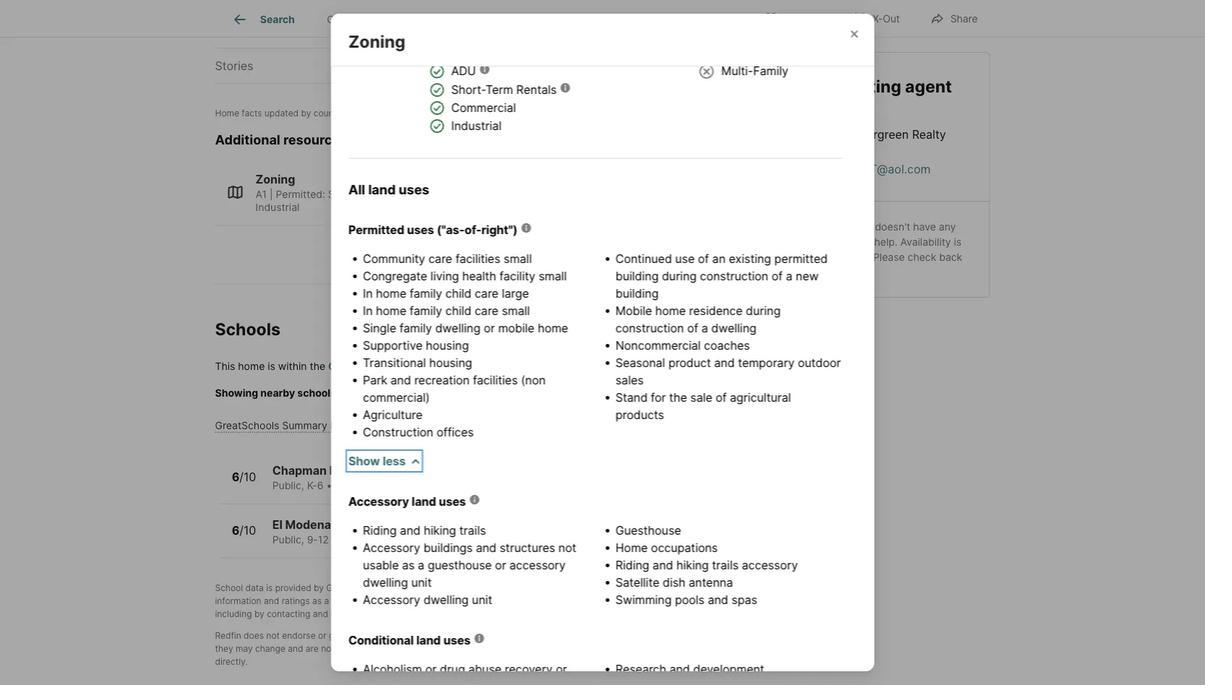 Task type: vqa. For each thing, say whether or not it's contained in the screenshot.
dwelling
yes



Task type: describe. For each thing, give the bounding box(es) containing it.
2 in from the top
[[363, 304, 372, 318]]

serving
[[621, 387, 657, 400]]

term inside permitted land uses element
[[485, 82, 513, 96]]

overview tab
[[311, 2, 388, 37]]

spas
[[731, 593, 757, 607]]

guesthouse home occupations riding and hiking trails accessory satellite dish antenna swimming pools and spas
[[615, 523, 798, 607]]

0 vertical spatial accessory
[[348, 495, 409, 509]]

industrial inside permitted land uses element
[[451, 119, 501, 133]]

a right ,
[[386, 583, 391, 593]]

schools tab
[[612, 2, 684, 37]]

dwelling inside community care facilities small congregate living health facility small in home family child care large in home family child care small single family dwelling or mobile home supportive housing transitional housing park and recreation facilities (non commercial) agriculture construction offices
[[435, 321, 480, 335]]

the down 'orange unified school district' link
[[407, 387, 423, 400]]

• right k-
[[326, 480, 332, 492]]

or inside riding and hiking trails accessory buildings and structures not usable as a guesthouse or accessory dwelling unit accessory dwelling unit
[[495, 558, 506, 572]]

summary
[[282, 420, 327, 432]]

guaranteed
[[337, 644, 384, 654]]

of right the "sale"
[[715, 390, 726, 405]]

facts
[[242, 108, 262, 119]]

small inside alcoholism or drug abuse recovery or treatment facilities small
[[467, 680, 496, 685]]

6 for chapman
[[232, 470, 239, 484]]

accessory inside guesthouse home occupations riding and hiking trails accessory satellite dish antenna swimming pools and spas
[[742, 558, 798, 572]]

0 vertical spatial facilities
[[455, 252, 500, 266]]

high
[[334, 518, 360, 532]]

resources
[[283, 132, 347, 148]]

as inside "school service boundaries are intended to be used as a reference only; they may change and are not"
[[653, 631, 662, 641]]

information
[[215, 596, 261, 606]]

small down "large" in the top left of the page
[[501, 304, 530, 318]]

2 vertical spatial care
[[474, 304, 498, 318]]

existing
[[728, 252, 771, 266]]

and up the guesthouse
[[476, 541, 496, 555]]

at this time, redfin doesn't have any agents available to help. availability is subject to change. please check back soon.
[[782, 220, 962, 278]]

and down antenna
[[707, 593, 728, 607]]

0 vertical spatial home
[[215, 108, 239, 119]]

(non
[[521, 373, 545, 387]]

rentals
[[516, 82, 556, 96]]

dwelling down usable
[[363, 575, 408, 590]]

6 /10 for chapman
[[232, 470, 256, 484]]

mobile
[[615, 304, 652, 318]]

greatschools inside the , a nonprofit organization. redfin recommends buyers and renters use greatschools information and ratings as a
[[670, 583, 725, 593]]

contact
[[604, 644, 635, 654]]

used
[[630, 631, 650, 641]]

0 horizontal spatial schools
[[378, 609, 409, 619]]

show less button
[[348, 453, 420, 470]]

to inside guaranteed to be accurate. to verify school enrollment eligibility, contact the school district directly.
[[386, 644, 395, 654]]

themselves.
[[412, 609, 461, 619]]

0 horizontal spatial not
[[266, 631, 280, 641]]

this inside chapman hills elementary school public, k-6 • serves this home • 9.0mi
[[371, 480, 388, 492]]

only;
[[713, 631, 733, 641]]

school inside chapman hills elementary school public, k-6 • serves this home • 9.0mi
[[424, 464, 463, 478]]

0 horizontal spatial greatschools
[[215, 420, 279, 432]]

is for this home is within the orange unified school district
[[268, 361, 275, 373]]

public, for el
[[272, 534, 304, 546]]

verify
[[463, 644, 486, 654]]

uses for accessory land uses
[[438, 495, 466, 509]]

favorite button
[[751, 3, 834, 33]]

enrollment
[[518, 644, 561, 654]]

help.
[[874, 235, 898, 248]]

redfin inside the , a nonprofit organization. redfin recommends buyers and renters use greatschools information and ratings as a
[[489, 583, 515, 593]]

this up "guaranteed"
[[373, 631, 388, 641]]

294-
[[809, 144, 836, 158]]

school up recreation
[[405, 361, 439, 373]]

0 horizontal spatial are
[[306, 644, 319, 654]]

home inside el modena high school public, 9-12 • serves this home • 11.5mi
[[396, 534, 423, 546]]

continued use of an existing permitted building during construction of a new building mobile home residence during construction of a dwelling noncommercial coaches seasonal product and temporary outdoor sales stand for the sale of agricultural products
[[615, 252, 841, 422]]

and inside continued use of an existing permitted building during construction of a new building mobile home residence during construction of a dwelling noncommercial coaches seasonal product and temporary outdoor sales stand for the sale of agricultural products
[[714, 356, 734, 370]]

1 in from the top
[[363, 286, 372, 300]]

development
[[693, 662, 764, 676]]

("as-
[[436, 223, 464, 237]]

not inside "school service boundaries are intended to be used as a reference only; they may change and are not"
[[321, 644, 335, 654]]

noncommercial
[[615, 338, 700, 352]]

swimming
[[615, 593, 671, 607]]

uses for conditional land uses
[[443, 633, 470, 647]]

and down accessory land uses
[[400, 523, 420, 538]]

this inside 'at this time, redfin doesn't have any agents available to help. availability is subject to change. please check back soon.'
[[795, 220, 812, 233]]

|
[[270, 189, 273, 201]]

subject
[[782, 251, 817, 263]]

desired
[[598, 596, 628, 606]]

school down service
[[489, 644, 516, 654]]

investigation
[[467, 596, 519, 606]]

ft.
[[266, 23, 280, 38]]

small right facility in the top left of the page
[[538, 269, 566, 283]]

homesmart, evergreen realty 949-294-4447 ochomesdirect@aol.com
[[782, 127, 946, 176]]

nearby
[[260, 387, 295, 400]]

buildings
[[423, 541, 472, 555]]

permitted
[[348, 223, 404, 237]]

stand
[[615, 390, 647, 405]]

2 horizontal spatial schools
[[631, 596, 662, 606]]

this
[[215, 361, 235, 373]]

agent
[[905, 76, 952, 96]]

0 horizontal spatial check
[[376, 387, 404, 400]]

0 horizontal spatial please
[[341, 387, 373, 400]]

of-
[[464, 223, 481, 237]]

records
[[344, 108, 375, 119]]

1 vertical spatial care
[[474, 286, 498, 300]]

el
[[272, 518, 282, 532]]

home inside chapman hills elementary school public, k-6 • serves this home • 9.0mi
[[391, 480, 418, 492]]

dwelling up the themselves.
[[423, 593, 468, 607]]

riding and hiking trails accessory buildings and structures not usable as a guesthouse or accessory dwelling unit accessory dwelling unit
[[363, 523, 576, 607]]

service
[[472, 631, 502, 641]]

1 vertical spatial family
[[409, 304, 442, 318]]

temporary
[[738, 356, 794, 370]]

and up contacting
[[264, 596, 279, 606]]

oct
[[390, 108, 405, 119]]

uses for all land uses
[[398, 182, 429, 198]]

• left "11.5mi"
[[426, 534, 431, 546]]

trails inside riding and hiking trails accessory buildings and structures not usable as a guesthouse or accessory dwelling unit accessory dwelling unit
[[459, 523, 486, 538]]

0 vertical spatial family
[[409, 286, 442, 300]]

2 vertical spatial accessory
[[363, 593, 420, 607]]

schools inside schools 'tab'
[[628, 13, 668, 25]]

search
[[260, 13, 295, 25]]

all land uses
[[348, 182, 429, 198]]

• right 12
[[332, 534, 337, 546]]

facilities inside alcoholism or drug abuse recovery or treatment facilities small
[[419, 680, 464, 685]]

property
[[404, 13, 446, 25]]

1 vertical spatial housing
[[429, 356, 472, 370]]

industrial inside zoning a1 | permitted: single-family, adu, short-term rentals, commercial, industrial
[[256, 201, 300, 214]]

a inside "school service boundaries are intended to be used as a reference only; they may change and are not"
[[664, 631, 669, 641]]

and down ,
[[373, 596, 388, 606]]

riding inside riding and hiking trails accessory buildings and structures not usable as a guesthouse or accessory dwelling unit accessory dwelling unit
[[363, 523, 396, 538]]

land for conditional
[[416, 633, 440, 647]]

recovery
[[504, 662, 552, 676]]

school service boundaries are intended to be used as a reference only; they may change and are not
[[215, 631, 733, 654]]

within
[[278, 361, 307, 373]]

0 horizontal spatial district
[[460, 387, 493, 400]]

0 vertical spatial construction
[[700, 269, 768, 283]]

1 vertical spatial during
[[746, 304, 780, 318]]

be inside "school service boundaries are intended to be used as a reference only; they may change and are not"
[[617, 631, 628, 641]]

1 their from the left
[[427, 596, 445, 606]]

to
[[451, 644, 461, 654]]

riding inside guesthouse home occupations riding and hiking trails accessory satellite dish antenna swimming pools and spas
[[615, 558, 649, 572]]

x-out button
[[840, 3, 912, 33]]

endorse
[[282, 631, 316, 641]]

agents
[[782, 235, 814, 248]]

or inside community care facilities small congregate living health facility small in home family child care large in home family child care small single family dwelling or mobile home supportive housing transitional housing park and recreation facilities (non commercial) agriculture construction offices
[[483, 321, 495, 335]]

or inside first step, and conduct their own investigation to determine their desired schools or school districts, including by contacting and visiting the schools themselves.
[[665, 596, 673, 606]]

serves for elementary
[[335, 480, 368, 492]]

, a nonprofit organization. redfin recommends buyers and renters use greatschools information and ratings as a
[[215, 583, 725, 606]]

recommends
[[517, 583, 570, 593]]

county
[[314, 108, 342, 119]]

is for school data is provided by greatschools
[[266, 583, 273, 593]]

and up desired
[[603, 583, 619, 593]]

accurate.
[[410, 644, 448, 654]]

a left new
[[786, 269, 792, 283]]

not inside riding and hiking trails accessory buildings and structures not usable as a guesthouse or accessory dwelling unit accessory dwelling unit
[[558, 541, 576, 555]]

1 horizontal spatial are
[[552, 631, 565, 641]]

accessory inside riding and hiking trails accessory buildings and structures not usable as a guesthouse or accessory dwelling unit accessory dwelling unit
[[509, 558, 565, 572]]

1 horizontal spatial by
[[301, 108, 311, 119]]

11.5mi
[[434, 534, 463, 546]]

agriculture
[[363, 408, 422, 422]]

updated
[[264, 108, 299, 119]]

this left home.
[[660, 387, 677, 400]]

short-term rentals
[[451, 82, 556, 96]]

0 horizontal spatial unit
[[411, 575, 431, 590]]

they
[[215, 644, 233, 654]]

el modena high school public, 9-12 • serves this home • 11.5mi
[[272, 518, 463, 546]]

single
[[363, 321, 396, 335]]

as inside riding and hiking trails accessory buildings and structures not usable as a guesthouse or accessory dwelling unit accessory dwelling unit
[[402, 558, 414, 572]]

x-out
[[872, 13, 900, 25]]

of left the an
[[698, 252, 709, 266]]

orange
[[328, 361, 365, 373]]

agricultural
[[730, 390, 791, 405]]

term inside zoning a1 | permitted: single-family, adu, short-term rentals, commercial, industrial
[[455, 189, 479, 201]]

.
[[442, 108, 445, 119]]

community
[[363, 252, 425, 266]]

rating
[[330, 420, 361, 432]]

change
[[255, 644, 285, 654]]

1 horizontal spatial unit
[[472, 593, 492, 607]]

and inside community care facilities small congregate living health facility small in home family child care large in home family child care small single family dwelling or mobile home supportive housing transitional housing park and recreation facilities (non commercial) agriculture construction offices
[[390, 373, 411, 387]]

—
[[459, 59, 471, 73]]

sales
[[615, 373, 643, 387]]

coaches
[[704, 338, 750, 352]]

unified
[[367, 361, 403, 373]]

/10 for el
[[239, 524, 256, 538]]

guesthouse
[[427, 558, 491, 572]]

chapman
[[272, 464, 327, 478]]

show less
[[348, 454, 405, 468]]

favorite
[[784, 13, 822, 25]]

hiking inside guesthouse home occupations riding and hiking trails accessory satellite dish antenna swimming pools and spas
[[676, 558, 708, 572]]

transitional
[[363, 356, 426, 370]]

6 for el
[[232, 524, 239, 538]]

availability
[[900, 235, 951, 248]]

apn
[[485, 59, 509, 73]]



Task type: locate. For each thing, give the bounding box(es) containing it.
facilities down drug
[[419, 680, 464, 685]]

1 vertical spatial short-
[[425, 189, 455, 201]]

small up facility in the top left of the page
[[503, 252, 531, 266]]

accessory down structures
[[509, 558, 565, 572]]

0 vertical spatial during
[[662, 269, 696, 283]]

as up "nonprofit"
[[402, 558, 414, 572]]

dwelling up coaches
[[711, 321, 756, 335]]

usable
[[363, 558, 398, 572]]

hiking up buildings
[[423, 523, 456, 538]]

as inside the , a nonprofit organization. redfin recommends buyers and renters use greatschools information and ratings as a
[[312, 596, 322, 606]]

dwelling up district
[[435, 321, 480, 335]]

zoning element
[[348, 14, 422, 52]]

1 vertical spatial zoning
[[256, 173, 295, 187]]

showing nearby schools. please check the school district website to see all schools serving this home.
[[215, 387, 709, 400]]

serves inside el modena high school public, 9-12 • serves this home • 11.5mi
[[340, 534, 373, 546]]

1 horizontal spatial zoning
[[348, 31, 405, 51]]

1 vertical spatial permitted:
[[276, 189, 325, 201]]

0 vertical spatial housing
[[425, 338, 469, 352]]

permitted: inside zoning a1 | permitted: single-family, adu, short-term rentals, commercial, industrial
[[276, 189, 325, 201]]

1 public, from the top
[[272, 480, 304, 492]]

0 horizontal spatial home
[[215, 108, 239, 119]]

antenna
[[688, 575, 733, 590]]

to up "alcoholism"
[[386, 644, 395, 654]]

use inside the , a nonprofit organization. redfin recommends buyers and renters use greatschools information and ratings as a
[[653, 583, 667, 593]]

1 vertical spatial be
[[397, 644, 408, 654]]

21,
[[407, 108, 419, 119]]

see
[[549, 387, 566, 400]]

buyers
[[573, 583, 601, 593]]

and down reference
[[669, 662, 690, 676]]

9-
[[307, 534, 318, 546]]

serves
[[335, 480, 368, 492], [340, 534, 373, 546]]

family
[[409, 286, 442, 300], [409, 304, 442, 318], [399, 321, 432, 335]]

visiting
[[331, 609, 360, 619]]

0 vertical spatial care
[[428, 252, 452, 266]]

public, inside el modena high school public, 9-12 • serves this home • 11.5mi
[[272, 534, 304, 546]]

9.0mi
[[429, 480, 455, 492]]

of down permitted
[[771, 269, 782, 283]]

1 horizontal spatial greatschools
[[326, 583, 381, 593]]

check down park
[[376, 387, 404, 400]]

please inside 'at this time, redfin doesn't have any agents available to help. availability is subject to change. please check back soon.'
[[873, 251, 905, 263]]

sq.
[[245, 23, 263, 38]]

construction down the an
[[700, 269, 768, 283]]

or
[[483, 321, 495, 335], [495, 558, 506, 572], [665, 596, 673, 606], [318, 631, 326, 641], [425, 662, 436, 676], [556, 662, 567, 676]]

1 vertical spatial construction
[[615, 321, 684, 335]]

land down '9.0mi' on the bottom left of page
[[411, 495, 436, 509]]

2 their from the left
[[577, 596, 595, 606]]

by right the 'provided'
[[314, 583, 324, 593]]

eligibility,
[[564, 644, 602, 654]]

1 /10 from the top
[[239, 470, 256, 484]]

abuse
[[468, 662, 501, 676]]

construction
[[363, 425, 433, 439]]

2 vertical spatial family
[[399, 321, 432, 335]]

property details
[[404, 13, 480, 25]]

2 horizontal spatial redfin
[[842, 220, 872, 233]]

2 horizontal spatial not
[[558, 541, 576, 555]]

x-
[[872, 13, 883, 25]]

including
[[215, 609, 252, 619]]

and up dish
[[652, 558, 673, 572]]

permitted: down overview tab
[[348, 46, 405, 60]]

1 horizontal spatial schools
[[628, 13, 668, 25]]

0 vertical spatial redfin
[[842, 220, 872, 233]]

elementary
[[357, 464, 421, 478]]

product
[[668, 356, 711, 370]]

facility
[[499, 269, 535, 283]]

2 vertical spatial not
[[321, 644, 335, 654]]

in down congregate
[[363, 286, 372, 300]]

2023
[[421, 108, 442, 119]]

0 vertical spatial be
[[617, 631, 628, 641]]

facilities up health
[[455, 252, 500, 266]]

is inside 'at this time, redfin doesn't have any agents available to help. availability is subject to change. please check back soon.'
[[954, 235, 962, 248]]

1 vertical spatial in
[[363, 304, 372, 318]]

0 vertical spatial term
[[485, 82, 513, 96]]

be
[[617, 631, 628, 641], [397, 644, 408, 654]]

short- down 'adu'
[[451, 82, 485, 96]]

accessory up the "spas"
[[742, 558, 798, 572]]

0 vertical spatial /10
[[239, 470, 256, 484]]

schools up this
[[215, 320, 280, 340]]

1 vertical spatial trails
[[712, 558, 738, 572]]

the inside guaranteed to be accurate. to verify school enrollment eligibility, contact the school district directly.
[[638, 644, 651, 654]]

6 inside chapman hills elementary school public, k-6 • serves this home • 9.0mi
[[317, 480, 323, 492]]

unit right own at bottom left
[[472, 593, 492, 607]]

trails inside guesthouse home occupations riding and hiking trails accessory satellite dish antenna swimming pools and spas
[[712, 558, 738, 572]]

0 horizontal spatial be
[[397, 644, 408, 654]]

0 vertical spatial is
[[954, 235, 962, 248]]

or down enrollment
[[556, 662, 567, 676]]

2 building from the top
[[615, 286, 658, 300]]

soon.
[[782, 266, 808, 278]]

commercial)
[[363, 390, 429, 405]]

permitted: inside permitted land uses element
[[348, 46, 405, 60]]

1 vertical spatial check
[[376, 387, 404, 400]]

additional
[[215, 132, 280, 148]]

1 horizontal spatial please
[[873, 251, 905, 263]]

care
[[428, 252, 452, 266], [474, 286, 498, 300], [474, 304, 498, 318]]

land
[[368, 182, 395, 198], [411, 495, 436, 509], [416, 633, 440, 647]]

permitted land uses element
[[348, 44, 603, 135]]

or down accurate.
[[425, 662, 436, 676]]

schools down the renters
[[631, 596, 662, 606]]

home facts updated by county records
[[215, 108, 375, 119]]

school down recreation
[[426, 387, 457, 400]]

evergreen
[[853, 127, 909, 141]]

reference
[[672, 631, 711, 641]]

redfin inside 'at this time, redfin doesn't have any agents available to help. availability is subject to change. please check back soon.'
[[842, 220, 872, 233]]

zoning inside zoning a1 | permitted: single-family, adu, short-term rentals, commercial, industrial
[[256, 173, 295, 187]]

2 vertical spatial by
[[254, 609, 264, 619]]

2 vertical spatial redfin
[[215, 631, 241, 641]]

this inside el modena high school public, 9-12 • serves this home • 11.5mi
[[376, 534, 393, 546]]

tab list
[[215, 0, 695, 37]]

facilities up website
[[472, 373, 517, 387]]

1 horizontal spatial trails
[[712, 558, 738, 572]]

trails up antenna
[[712, 558, 738, 572]]

family,
[[362, 189, 395, 201]]

to down recommends
[[522, 596, 530, 606]]

2 vertical spatial facilities
[[419, 680, 464, 685]]

1 vertical spatial industrial
[[256, 201, 300, 214]]

zoning inside "element"
[[348, 31, 405, 51]]

or down structures
[[495, 558, 506, 572]]

is right 'data'
[[266, 583, 273, 593]]

a inside riding and hiking trails accessory buildings and structures not usable as a guesthouse or accessory dwelling unit accessory dwelling unit
[[418, 558, 424, 572]]

as right ratings
[[312, 596, 322, 606]]

directly.
[[215, 657, 248, 667]]

to down "available"
[[820, 251, 829, 263]]

care up living
[[428, 252, 452, 266]]

• left '9.0mi' on the bottom left of page
[[420, 480, 426, 492]]

showing
[[215, 387, 258, 400]]

2 vertical spatial land
[[416, 633, 440, 647]]

please down "help."
[[873, 251, 905, 263]]

this up usable
[[376, 534, 393, 546]]

website
[[496, 387, 533, 400]]

0 horizontal spatial their
[[427, 596, 445, 606]]

their down buyers
[[577, 596, 595, 606]]

0 vertical spatial building
[[615, 269, 658, 283]]

0 vertical spatial use
[[675, 252, 694, 266]]

serves inside chapman hills elementary school public, k-6 • serves this home • 9.0mi
[[335, 480, 368, 492]]

1 horizontal spatial accessory
[[742, 558, 798, 572]]

adu,
[[398, 189, 422, 201]]

6 /10 for el
[[232, 524, 256, 538]]

redfin up "available"
[[842, 220, 872, 233]]

dwelling inside continued use of an existing permitted building during construction of a new building mobile home residence during construction of a dwelling noncommercial coaches seasonal product and temporary outdoor sales stand for the sale of agricultural products
[[711, 321, 756, 335]]

1 horizontal spatial their
[[577, 596, 595, 606]]

time,
[[815, 220, 839, 233]]

1 horizontal spatial as
[[402, 558, 414, 572]]

0 horizontal spatial accessory
[[509, 558, 565, 572]]

0 horizontal spatial by
[[254, 609, 264, 619]]

care up mobile
[[474, 304, 498, 318]]

school down reference
[[654, 644, 681, 654]]

2 public, from the top
[[272, 534, 304, 546]]

and inside "school service boundaries are intended to be used as a reference only; they may change and are not"
[[288, 644, 303, 654]]

0 horizontal spatial industrial
[[256, 201, 300, 214]]

2 accessory from the left
[[742, 558, 798, 572]]

supportive
[[363, 338, 422, 352]]

accessory up usable
[[363, 541, 420, 555]]

1 vertical spatial schools
[[215, 320, 280, 340]]

school inside first step, and conduct their own investigation to determine their desired schools or school districts, including by contacting and visiting the schools themselves.
[[675, 596, 702, 606]]

the right within at the bottom left of page
[[310, 361, 325, 373]]

1 child from the top
[[445, 286, 471, 300]]

residence
[[689, 304, 742, 318]]

and up redfin does not endorse or guarantee this information.
[[313, 609, 328, 619]]

,
[[381, 583, 384, 593]]

home inside continued use of an existing permitted building during construction of a new building mobile home residence during construction of a dwelling noncommercial coaches seasonal product and temporary outdoor sales stand for the sale of agricultural products
[[655, 304, 686, 318]]

may
[[236, 644, 253, 654]]

products
[[615, 408, 664, 422]]

conditional land uses
[[348, 633, 470, 647]]

1 horizontal spatial construction
[[700, 269, 768, 283]]

a left first
[[324, 596, 329, 606]]

1 vertical spatial unit
[[472, 593, 492, 607]]

property details tab
[[388, 2, 496, 37]]

1 horizontal spatial term
[[485, 82, 513, 96]]

home
[[376, 286, 406, 300], [376, 304, 406, 318], [655, 304, 686, 318], [537, 321, 568, 335], [238, 361, 265, 373], [391, 480, 418, 492], [396, 534, 423, 546]]

0 vertical spatial schools
[[628, 13, 668, 25]]

1 vertical spatial by
[[314, 583, 324, 593]]

short- inside permitted land uses element
[[451, 82, 485, 96]]

of down residence
[[687, 321, 698, 335]]

accessory down chapman hills elementary school public, k-6 • serves this home • 9.0mi
[[348, 495, 409, 509]]

1 vertical spatial schools
[[631, 596, 662, 606]]

0 horizontal spatial zoning
[[256, 173, 295, 187]]

zoning dialog
[[331, 0, 874, 685]]

provided
[[275, 583, 311, 593]]

school up information
[[215, 583, 243, 593]]

0 horizontal spatial use
[[653, 583, 667, 593]]

and down the endorse
[[288, 644, 303, 654]]

home.
[[680, 387, 709, 400]]

seasonal
[[615, 356, 665, 370]]

own
[[448, 596, 465, 606]]

2 child from the top
[[445, 304, 471, 318]]

an
[[712, 252, 725, 266]]

multi-family
[[721, 64, 788, 78]]

tab list containing search
[[215, 0, 695, 37]]

alcoholism
[[363, 662, 422, 676]]

0 vertical spatial are
[[552, 631, 565, 641]]

zoning
[[348, 31, 405, 51], [256, 173, 295, 187]]

boundaries
[[504, 631, 550, 641]]

permitted: right |
[[276, 189, 325, 201]]

0 vertical spatial unit
[[411, 575, 431, 590]]

hiking
[[423, 523, 456, 538], [676, 558, 708, 572]]

2 6 /10 from the top
[[232, 524, 256, 538]]

0 horizontal spatial as
[[312, 596, 322, 606]]

school inside "school service boundaries are intended to be used as a reference only; they may change and are not"
[[442, 631, 469, 641]]

6 /10 left chapman
[[232, 470, 256, 484]]

0 vertical spatial hiking
[[423, 523, 456, 538]]

land for all
[[368, 182, 395, 198]]

1 vertical spatial use
[[653, 583, 667, 593]]

be up contact
[[617, 631, 628, 641]]

1 vertical spatial hiking
[[676, 558, 708, 572]]

home inside guesthouse home occupations riding and hiking trails accessory satellite dish antenna swimming pools and spas
[[615, 541, 647, 555]]

schools right history
[[628, 13, 668, 25]]

public, down el
[[272, 534, 304, 546]]

information.
[[390, 631, 439, 641]]

greatschools up districts,
[[670, 583, 725, 593]]

1 horizontal spatial district
[[683, 644, 712, 654]]

district down district
[[460, 387, 493, 400]]

total
[[215, 23, 242, 38]]

0 horizontal spatial during
[[662, 269, 696, 283]]

in up "single"
[[363, 304, 372, 318]]

during down 'continued'
[[662, 269, 696, 283]]

0 vertical spatial trails
[[459, 523, 486, 538]]

1 horizontal spatial redfin
[[489, 583, 515, 593]]

redfin up investigation
[[489, 583, 515, 593]]

to down (non
[[536, 387, 546, 400]]

available
[[817, 235, 859, 248]]

to inside "school service boundaries are intended to be used as a reference only; they may change and are not"
[[606, 631, 615, 641]]

serves for high
[[340, 534, 373, 546]]

please down park
[[341, 387, 373, 400]]

1 horizontal spatial use
[[675, 252, 694, 266]]

short- right adu,
[[425, 189, 455, 201]]

home down guesthouse
[[615, 541, 647, 555]]

first step, and conduct their own investigation to determine their desired schools or school districts, including by contacting and visiting the schools themselves.
[[215, 596, 740, 619]]

rentals,
[[482, 189, 520, 201]]

this home is within the orange unified school district
[[215, 361, 478, 373]]

greatschools down showing at the left bottom of the page
[[215, 420, 279, 432]]

redfin does not endorse or guarantee this information.
[[215, 631, 439, 641]]

sale & tax history tab
[[496, 2, 612, 37]]

school down accessory land uses
[[363, 518, 402, 532]]

0 horizontal spatial term
[[455, 189, 479, 201]]

housing up district
[[425, 338, 469, 352]]

1 building from the top
[[615, 269, 658, 283]]

stories
[[215, 59, 253, 73]]

ochomesdirect@aol.com
[[782, 162, 931, 176]]

public, inside chapman hills elementary school public, k-6 • serves this home • 9.0mi
[[272, 480, 304, 492]]

the down 'step,'
[[362, 609, 376, 619]]

land down the themselves.
[[416, 633, 440, 647]]

1 vertical spatial accessory
[[363, 541, 420, 555]]

2 horizontal spatial by
[[314, 583, 324, 593]]

riding right high in the left bottom of the page
[[363, 523, 396, 538]]

riding up satellite
[[615, 558, 649, 572]]

zoning for zoning a1 | permitted: single-family, adu, short-term rentals, commercial, industrial
[[256, 173, 295, 187]]

0 vertical spatial public,
[[272, 480, 304, 492]]

1 vertical spatial term
[[455, 189, 479, 201]]

0 horizontal spatial permitted:
[[276, 189, 325, 201]]

/10 for chapman
[[239, 470, 256, 484]]

park
[[363, 373, 387, 387]]

a
[[786, 269, 792, 283], [701, 321, 708, 335], [418, 558, 424, 572], [386, 583, 391, 593], [324, 596, 329, 606], [664, 631, 669, 641]]

1 vertical spatial serves
[[340, 534, 373, 546]]

1 vertical spatial not
[[266, 631, 280, 641]]

building
[[615, 269, 658, 283], [615, 286, 658, 300]]

1 vertical spatial redfin
[[489, 583, 515, 593]]

to inside first step, and conduct their own investigation to determine their desired schools or school districts, including by contacting and visiting the schools themselves.
[[522, 596, 530, 606]]

not down redfin does not endorse or guarantee this information.
[[321, 644, 335, 654]]

2 /10 from the top
[[239, 524, 256, 538]]

the inside continued use of an existing permitted building during construction of a new building mobile home residence during construction of a dwelling noncommercial coaches seasonal product and temporary outdoor sales stand for the sale of agricultural products
[[669, 390, 687, 405]]

a down residence
[[701, 321, 708, 335]]

0 horizontal spatial riding
[[363, 523, 396, 538]]

short- inside zoning a1 | permitted: single-family, adu, short-term rentals, commercial, industrial
[[425, 189, 455, 201]]

schools.
[[297, 387, 339, 400]]

redfin up they
[[215, 631, 241, 641]]

0 vertical spatial child
[[445, 286, 471, 300]]

hiking inside riding and hiking trails accessory buildings and structures not usable as a guesthouse or accessory dwelling unit accessory dwelling unit
[[423, 523, 456, 538]]

recreation
[[414, 373, 469, 387]]

0 horizontal spatial hiking
[[423, 523, 456, 538]]

6 /10 left el
[[232, 524, 256, 538]]

large
[[501, 286, 529, 300]]

zoning for zoning
[[348, 31, 405, 51]]

industrial down commercial
[[451, 119, 501, 133]]

accessory down usable
[[363, 593, 420, 607]]

this up 'agents'
[[795, 220, 812, 233]]

2 vertical spatial schools
[[378, 609, 409, 619]]

mobile
[[498, 321, 534, 335]]

a up "nonprofit"
[[418, 558, 424, 572]]

land for accessory
[[411, 495, 436, 509]]

term left rentals,
[[455, 189, 479, 201]]

0 vertical spatial in
[[363, 286, 372, 300]]

1 vertical spatial facilities
[[472, 373, 517, 387]]

1 vertical spatial home
[[615, 541, 647, 555]]

industrial down |
[[256, 201, 300, 214]]

alcoholism or drug abuse recovery or treatment facilities small
[[363, 662, 567, 685]]

serves down hills
[[335, 480, 368, 492]]

0 horizontal spatial trails
[[459, 523, 486, 538]]

are
[[552, 631, 565, 641], [306, 644, 319, 654]]

1 vertical spatial /10
[[239, 524, 256, 538]]

1 6 /10 from the top
[[232, 470, 256, 484]]

trails
[[459, 523, 486, 538], [712, 558, 738, 572]]

riding
[[363, 523, 396, 538], [615, 558, 649, 572]]

0 vertical spatial district
[[460, 387, 493, 400]]

use left the an
[[675, 252, 694, 266]]

be inside guaranteed to be accurate. to verify school enrollment eligibility, contact the school district directly.
[[397, 644, 408, 654]]

district inside guaranteed to be accurate. to verify school enrollment eligibility, contact the school district directly.
[[683, 644, 712, 654]]

schools right all
[[582, 387, 619, 400]]

1 accessory from the left
[[509, 558, 565, 572]]

check inside 'at this time, redfin doesn't have any agents available to help. availability is subject to change. please check back soon.'
[[908, 251, 936, 263]]

not permitted land uses element
[[595, 44, 811, 80]]

sale
[[512, 13, 533, 25]]

share
[[950, 13, 978, 25]]

are up enrollment
[[552, 631, 565, 641]]

small down abuse
[[467, 680, 496, 685]]

0 vertical spatial schools
[[582, 387, 619, 400]]

to left "help."
[[862, 235, 871, 248]]

during right residence
[[746, 304, 780, 318]]

use inside continued use of an existing permitted building during construction of a new building mobile home residence during construction of a dwelling noncommercial coaches seasonal product and temporary outdoor sales stand for the sale of agricultural products
[[675, 252, 694, 266]]

district down reference
[[683, 644, 712, 654]]

is
[[954, 235, 962, 248], [268, 361, 275, 373], [266, 583, 273, 593]]

1 vertical spatial child
[[445, 304, 471, 318]]

new
[[795, 269, 818, 283]]

or right the endorse
[[318, 631, 326, 641]]

1 vertical spatial building
[[615, 286, 658, 300]]

1 vertical spatial district
[[683, 644, 712, 654]]

the inside first step, and conduct their own investigation to determine their desired schools or school districts, including by contacting and visiting the schools themselves.
[[362, 609, 376, 619]]

public, for chapman
[[272, 480, 304, 492]]

conduct
[[391, 596, 424, 606]]

term down the apn
[[485, 82, 513, 96]]

0 vertical spatial check
[[908, 251, 936, 263]]

by inside first step, and conduct their own investigation to determine their desired schools or school districts, including by contacting and visiting the schools themselves.
[[254, 609, 264, 619]]

building down 'continued'
[[615, 269, 658, 283]]

0 horizontal spatial construction
[[615, 321, 684, 335]]

public, down chapman
[[272, 480, 304, 492]]

1 vertical spatial public,
[[272, 534, 304, 546]]

school inside el modena high school public, 9-12 • serves this home • 11.5mi
[[363, 518, 402, 532]]

a left reference
[[664, 631, 669, 641]]



